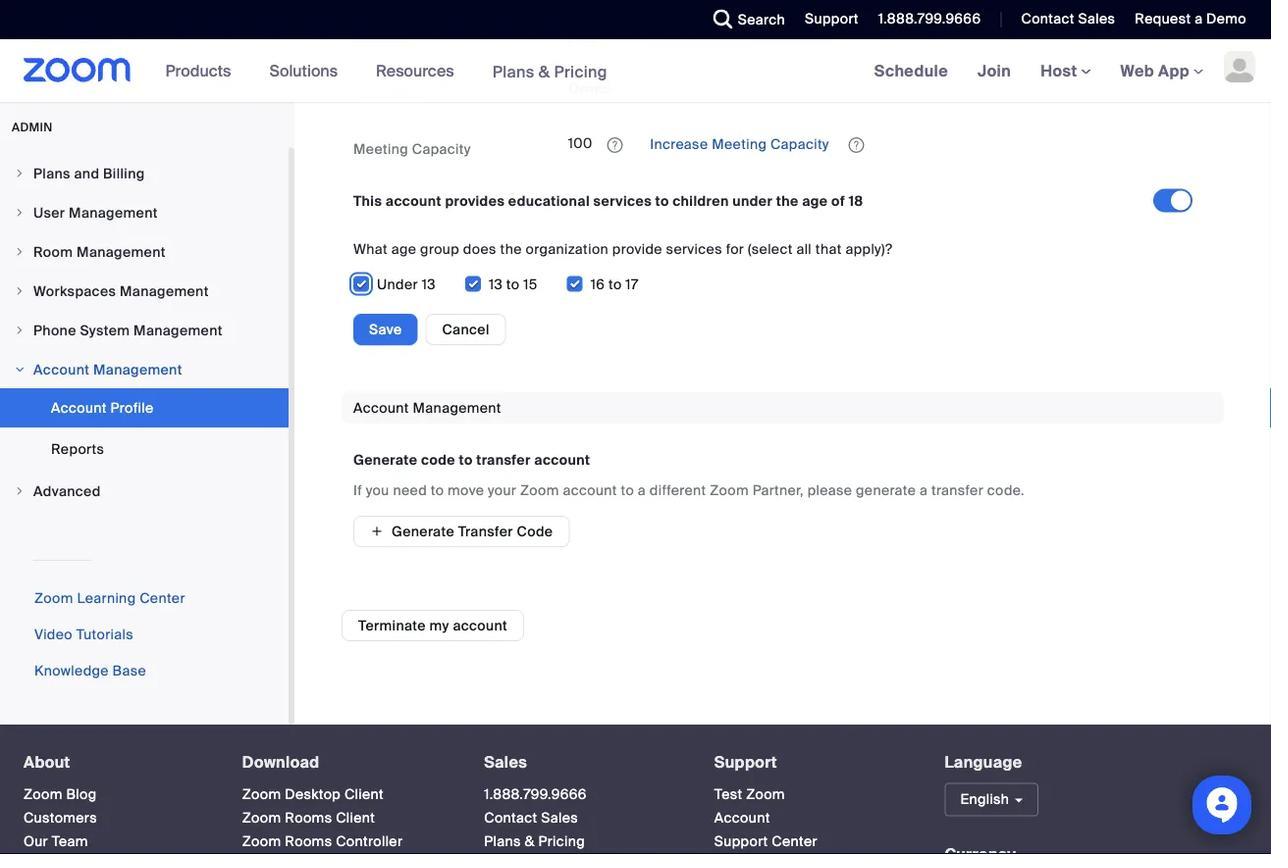 Task type: locate. For each thing, give the bounding box(es) containing it.
reports link down account profile link
[[0, 430, 289, 469]]

1 13 from the left
[[422, 276, 436, 294]]

search button
[[699, 0, 790, 39]]

1 horizontal spatial contact
[[1021, 10, 1075, 28]]

1 vertical spatial contact
[[484, 810, 537, 828]]

educational
[[508, 193, 590, 211]]

2 rooms from the top
[[285, 833, 332, 852]]

management down "billing"
[[69, 204, 158, 222]]

transfer left code.
[[931, 482, 984, 500]]

plans inside menu item
[[33, 164, 70, 183]]

upgrade
[[631, 31, 689, 49]]

center right the learning
[[140, 590, 185, 608]]

apply)?
[[845, 241, 892, 259]]

sales inside 1.888.799.9666 contact sales plans & pricing
[[541, 810, 578, 828]]

1 rooms from the top
[[285, 810, 332, 828]]

account right my at the bottom
[[453, 617, 508, 635]]

0 horizontal spatial center
[[140, 590, 185, 608]]

0 horizontal spatial sales
[[484, 753, 527, 773]]

generate
[[353, 451, 418, 469], [392, 523, 454, 541]]

room management menu item
[[0, 234, 289, 271]]

1 horizontal spatial account management
[[353, 399, 501, 417]]

1 right image from the top
[[14, 168, 26, 180]]

0 vertical spatial 1.888.799.9666
[[878, 10, 981, 28]]

what age group does the organization provide services for (select all that apply)?
[[353, 241, 892, 259]]

reports up advanced
[[51, 440, 104, 458]]

save button
[[353, 314, 418, 346]]

13 right under
[[422, 276, 436, 294]]

system
[[80, 321, 130, 340]]

management down room management menu item
[[120, 282, 209, 300]]

15
[[523, 276, 538, 294]]

room
[[33, 243, 73, 261]]

1.888.799.9666 for 1.888.799.9666 contact sales plans & pricing
[[484, 786, 587, 804]]

get
[[710, 31, 731, 49]]

right image inside phone system management menu item
[[14, 325, 26, 337]]

1 horizontal spatial center
[[772, 833, 817, 852]]

profile picture image
[[1224, 51, 1255, 82]]

2 right image from the top
[[14, 325, 26, 337]]

(select
[[748, 241, 793, 259]]

1 vertical spatial the
[[500, 241, 522, 259]]

management up workspaces management
[[77, 243, 166, 261]]

0 horizontal spatial contact
[[484, 810, 537, 828]]

pricing down free
[[554, 61, 607, 82]]

terminate my account button
[[342, 611, 524, 642]]

knowledge base link
[[34, 663, 146, 681]]

2 13 from the left
[[489, 276, 503, 294]]

13
[[422, 276, 436, 294], [489, 276, 503, 294]]

management for workspaces management menu item at left
[[120, 282, 209, 300]]

4 right image from the top
[[14, 486, 26, 498]]

blog
[[66, 786, 97, 804]]

a right generate
[[920, 482, 928, 500]]

your
[[488, 482, 517, 500]]

zoom inside the zoom blog customers our team
[[24, 786, 63, 804]]

0 vertical spatial center
[[140, 590, 185, 608]]

transfer up your
[[476, 451, 531, 469]]

role
[[387, 86, 417, 104]]

0 horizontal spatial the
[[500, 241, 522, 259]]

right image inside account management "menu item"
[[14, 364, 26, 376]]

reports link
[[0, 59, 289, 98], [0, 430, 289, 469]]

cancel
[[442, 321, 489, 339]]

knowledge base
[[34, 663, 146, 681]]

account right your
[[563, 482, 617, 500]]

our
[[24, 833, 48, 852]]

products button
[[165, 39, 240, 102]]

1 horizontal spatial a
[[920, 482, 928, 500]]

0 vertical spatial generate
[[353, 451, 418, 469]]

2 vertical spatial sales
[[541, 810, 578, 828]]

& down 1.888.799.9666 link
[[525, 833, 535, 852]]

2 reports link from the top
[[0, 430, 289, 469]]

phone
[[33, 321, 76, 340]]

sales
[[1078, 10, 1115, 28], [484, 753, 527, 773], [541, 810, 578, 828]]

zoom up video in the bottom of the page
[[34, 590, 73, 608]]

1 horizontal spatial &
[[539, 61, 550, 82]]

zoom desktop client link
[[242, 786, 384, 804]]

zoom up customers
[[24, 786, 63, 804]]

help info, meeting capacity image
[[601, 136, 629, 154]]

1.888.799.9666 contact sales plans & pricing
[[484, 786, 587, 852]]

0 horizontal spatial account management
[[33, 361, 182, 379]]

management for the user management menu item
[[69, 204, 158, 222]]

learn more about increasing meeting capacity image
[[843, 136, 870, 154]]

& left owner
[[539, 61, 550, 82]]

a
[[1195, 10, 1203, 28], [638, 482, 646, 500], [920, 482, 928, 500]]

zoom down zoom rooms client link
[[242, 833, 281, 852]]

sales up 1.888.799.9666 link
[[484, 753, 527, 773]]

learning
[[77, 590, 136, 608]]

2 right image from the top
[[14, 246, 26, 258]]

3 right image from the top
[[14, 286, 26, 297]]

1 vertical spatial reports link
[[0, 430, 289, 469]]

services up what age group does the organization provide services for (select all that apply)?
[[593, 193, 652, 211]]

16 to 17
[[591, 276, 638, 294]]

zoom
[[520, 482, 559, 500], [710, 482, 749, 500], [34, 590, 73, 608], [24, 786, 63, 804], [242, 786, 281, 804], [746, 786, 785, 804], [242, 810, 281, 828], [242, 833, 281, 852]]

0 horizontal spatial services
[[593, 193, 652, 211]]

0 vertical spatial &
[[539, 61, 550, 82]]

test
[[714, 786, 742, 804]]

contact up host
[[1021, 10, 1075, 28]]

0 vertical spatial sales
[[1078, 10, 1115, 28]]

account type
[[353, 31, 444, 49]]

0 vertical spatial age
[[802, 193, 828, 211]]

0 horizontal spatial capacity
[[412, 141, 471, 159]]

1 horizontal spatial transfer
[[931, 482, 984, 500]]

1.888.799.9666 up the schedule
[[878, 10, 981, 28]]

right image inside workspaces management menu item
[[14, 286, 26, 297]]

reports link down scheduler link
[[0, 59, 289, 98]]

2 vertical spatial plans
[[484, 833, 521, 852]]

account left profile
[[51, 399, 107, 417]]

group
[[420, 241, 459, 259]]

capacity up the provides
[[412, 141, 471, 159]]

age right what
[[391, 241, 417, 259]]

pricing down 1.888.799.9666 link
[[538, 833, 585, 852]]

contact
[[1021, 10, 1075, 28], [484, 810, 537, 828]]

need
[[393, 482, 427, 500]]

13 left 15
[[489, 276, 503, 294]]

tutorials
[[76, 626, 133, 644]]

1 vertical spatial &
[[525, 833, 535, 852]]

right image
[[14, 207, 26, 219], [14, 325, 26, 337], [14, 364, 26, 376], [14, 486, 26, 498]]

english button
[[945, 784, 1039, 817]]

meetings navigation
[[859, 39, 1271, 104]]

services left for
[[666, 241, 722, 259]]

0 horizontal spatial transfer
[[476, 451, 531, 469]]

right image for phone
[[14, 325, 26, 337]]

of
[[831, 193, 845, 211]]

right image left workspaces
[[14, 286, 26, 297]]

0 vertical spatial contact
[[1021, 10, 1075, 28]]

right image left room
[[14, 246, 26, 258]]

1 vertical spatial rooms
[[285, 833, 332, 852]]

contact down 1.888.799.9666 link
[[484, 810, 537, 828]]

1 vertical spatial center
[[772, 833, 817, 852]]

generate up you
[[353, 451, 418, 469]]

1 vertical spatial plans
[[33, 164, 70, 183]]

1 vertical spatial account management
[[353, 399, 501, 417]]

plans inside 1.888.799.9666 contact sales plans & pricing
[[484, 833, 521, 852]]

0 vertical spatial rooms
[[285, 810, 332, 828]]

plans left and at the left top
[[33, 164, 70, 183]]

partner,
[[753, 482, 804, 500]]

0 vertical spatial reports
[[33, 69, 87, 87]]

meeting
[[712, 135, 767, 153], [353, 141, 408, 159]]

1 vertical spatial right image
[[14, 246, 26, 258]]

support link right the search on the top
[[790, 0, 864, 39]]

1 horizontal spatial the
[[776, 193, 799, 211]]

generate down need
[[392, 523, 454, 541]]

terminate my account
[[358, 617, 508, 635]]

0 vertical spatial services
[[593, 193, 652, 211]]

management down workspaces management menu item at left
[[134, 321, 223, 340]]

account down save 'button'
[[353, 399, 409, 417]]

0 vertical spatial account management
[[33, 361, 182, 379]]

1 horizontal spatial services
[[666, 241, 722, 259]]

1.888.799.9666 button
[[864, 0, 986, 39], [878, 10, 981, 28]]

support link up features at the top
[[805, 10, 859, 28]]

1 vertical spatial age
[[391, 241, 417, 259]]

reports down scheduler
[[33, 69, 87, 87]]

1 horizontal spatial 1.888.799.9666
[[878, 10, 981, 28]]

test zoom account support center
[[714, 786, 817, 852]]

support up the test zoom link at the bottom right of page
[[714, 753, 777, 773]]

account up resources
[[353, 31, 409, 49]]

100
[[568, 135, 596, 153]]

video tutorials link
[[34, 626, 133, 644]]

account down the test zoom link at the bottom right of page
[[714, 810, 770, 828]]

center
[[140, 590, 185, 608], [772, 833, 817, 852]]

this account provides educational services to children under the age of 18
[[353, 193, 863, 211]]

right image inside room management menu item
[[14, 246, 26, 258]]

age left of
[[802, 193, 828, 211]]

center down the test zoom link at the bottom right of page
[[772, 833, 817, 852]]

account management up account profile
[[33, 361, 182, 379]]

1 horizontal spatial sales
[[541, 810, 578, 828]]

banner
[[0, 39, 1271, 104]]

rooms down zoom rooms client link
[[285, 833, 332, 852]]

under
[[733, 193, 773, 211]]

support up features at the top
[[805, 10, 859, 28]]

sales up host "dropdown button"
[[1078, 10, 1115, 28]]

zoom down zoom desktop client link
[[242, 810, 281, 828]]

right image inside the user management menu item
[[14, 207, 26, 219]]

0 vertical spatial plans
[[492, 61, 534, 82]]

generate inside button
[[392, 523, 454, 541]]

2 horizontal spatial a
[[1195, 10, 1203, 28]]

account management up code
[[353, 399, 501, 417]]

3 right image from the top
[[14, 364, 26, 376]]

under 13
[[377, 276, 436, 294]]

right image for account
[[14, 364, 26, 376]]

2 horizontal spatial sales
[[1078, 10, 1115, 28]]

0 vertical spatial right image
[[14, 168, 26, 180]]

video
[[34, 626, 73, 644]]

rooms down desktop
[[285, 810, 332, 828]]

right image inside advanced menu item
[[14, 486, 26, 498]]

0 vertical spatial the
[[776, 193, 799, 211]]

phone system management menu item
[[0, 312, 289, 349]]

the right does in the top left of the page
[[500, 241, 522, 259]]

meeting up this
[[353, 141, 408, 159]]

a left demo
[[1195, 10, 1203, 28]]

2 vertical spatial support
[[714, 833, 768, 852]]

zoom learning center
[[34, 590, 185, 608]]

plans down 1.888.799.9666 link
[[484, 833, 521, 852]]

0 horizontal spatial &
[[525, 833, 535, 852]]

1.888.799.9666 link
[[484, 786, 587, 804]]

what
[[353, 241, 388, 259]]

capacity left learn more about increasing meeting capacity icon
[[770, 135, 829, 153]]

the
[[776, 193, 799, 211], [500, 241, 522, 259]]

1 horizontal spatial 13
[[489, 276, 503, 294]]

generate code to transfer account
[[353, 451, 590, 469]]

1 vertical spatial reports
[[51, 440, 104, 458]]

organization
[[526, 241, 609, 259]]

advanced
[[33, 482, 101, 501]]

personal menu menu
[[0, 0, 289, 100]]

1 vertical spatial generate
[[392, 523, 454, 541]]

plans inside product information navigation
[[492, 61, 534, 82]]

right image
[[14, 168, 26, 180], [14, 246, 26, 258], [14, 286, 26, 297]]

schedule
[[874, 60, 948, 81]]

0 vertical spatial reports link
[[0, 59, 289, 98]]

account
[[386, 193, 442, 211], [534, 451, 590, 469], [563, 482, 617, 500], [453, 617, 508, 635]]

support down account link at the bottom of page
[[714, 833, 768, 852]]

the right under
[[776, 193, 799, 211]]

management inside "menu item"
[[93, 361, 182, 379]]

transfer
[[458, 523, 513, 541]]

application
[[568, 134, 997, 166]]

about link
[[24, 753, 70, 773]]

account inside test zoom account support center
[[714, 810, 770, 828]]

for
[[726, 241, 744, 259]]

does
[[463, 241, 496, 259]]

0 horizontal spatial 13
[[422, 276, 436, 294]]

plans & pricing link
[[492, 61, 607, 82], [492, 61, 607, 82], [484, 833, 585, 852]]

1 vertical spatial pricing
[[538, 833, 585, 852]]

1 right image from the top
[[14, 207, 26, 219]]

meeting inside application
[[712, 135, 767, 153]]

request
[[1135, 10, 1191, 28]]

right image inside plans and billing menu item
[[14, 168, 26, 180]]

16
[[591, 276, 605, 294]]

1 vertical spatial 1.888.799.9666
[[484, 786, 587, 804]]

0 vertical spatial pricing
[[554, 61, 607, 82]]

0 horizontal spatial a
[[638, 482, 646, 500]]

right image for room management
[[14, 246, 26, 258]]

what age group does the organization provide services for (select all that apply)? group
[[352, 270, 1212, 299]]

client
[[344, 786, 384, 804], [336, 810, 375, 828]]

1 horizontal spatial meeting
[[712, 135, 767, 153]]

& inside 1.888.799.9666 contact sales plans & pricing
[[525, 833, 535, 852]]

a left different
[[638, 482, 646, 500]]

account right this
[[386, 193, 442, 211]]

account down phone
[[33, 361, 90, 379]]

sales down 1.888.799.9666 link
[[541, 810, 578, 828]]

to right code
[[459, 451, 473, 469]]

banner containing products
[[0, 39, 1271, 104]]

solutions button
[[269, 39, 347, 102]]

advanced menu item
[[0, 473, 289, 510]]

zoom rooms controller link
[[242, 833, 403, 852]]

plans for plans & pricing
[[492, 61, 534, 82]]

2 vertical spatial right image
[[14, 286, 26, 297]]

this
[[353, 193, 382, 211]]

right image down admin
[[14, 168, 26, 180]]

zoom up account link at the bottom of page
[[746, 786, 785, 804]]

1.888.799.9666 down sales link at the bottom left of the page
[[484, 786, 587, 804]]

0 horizontal spatial 1.888.799.9666
[[484, 786, 587, 804]]

account management inside "menu item"
[[33, 361, 182, 379]]

account profile link
[[0, 389, 289, 428]]

0 vertical spatial client
[[344, 786, 384, 804]]

management up profile
[[93, 361, 182, 379]]

meeting up under
[[712, 135, 767, 153]]

pricing
[[554, 61, 607, 82], [538, 833, 585, 852]]

plans left owner
[[492, 61, 534, 82]]



Task type: describe. For each thing, give the bounding box(es) containing it.
that
[[815, 241, 842, 259]]

contact inside 1.888.799.9666 contact sales plans & pricing
[[484, 810, 537, 828]]

center inside test zoom account support center
[[772, 833, 817, 852]]

to left 15
[[506, 276, 520, 294]]

base
[[112, 663, 146, 681]]

account profile
[[51, 399, 154, 417]]

to left "children"
[[655, 193, 669, 211]]

user
[[33, 204, 65, 222]]

join link
[[963, 39, 1026, 102]]

web app
[[1120, 60, 1190, 81]]

0 vertical spatial transfer
[[476, 451, 531, 469]]

0 vertical spatial support
[[805, 10, 859, 28]]

1 horizontal spatial age
[[802, 193, 828, 211]]

zoom desktop client zoom rooms client zoom rooms controller
[[242, 786, 403, 852]]

account inside "menu item"
[[33, 361, 90, 379]]

pricing inside product information navigation
[[554, 61, 607, 82]]

increase meeting capacity
[[646, 135, 833, 153]]

host
[[1041, 60, 1081, 81]]

code
[[421, 451, 455, 469]]

1 vertical spatial support
[[714, 753, 777, 773]]

to left different
[[621, 482, 634, 500]]

user management
[[33, 204, 158, 222]]

1 vertical spatial sales
[[484, 753, 527, 773]]

generate for generate code to transfer account
[[353, 451, 418, 469]]

please
[[807, 482, 852, 500]]

scheduler link
[[0, 18, 289, 57]]

right image for plans and billing
[[14, 168, 26, 180]]

video tutorials
[[34, 626, 133, 644]]

account up code
[[534, 451, 590, 469]]

plans and billing menu item
[[0, 155, 289, 192]]

zoom inside test zoom account support center
[[746, 786, 785, 804]]

13 to 15
[[489, 276, 538, 294]]

zoom right your
[[520, 482, 559, 500]]

zoom left partner,
[[710, 482, 749, 500]]

zoom rooms client link
[[242, 810, 375, 828]]

contact sales
[[1021, 10, 1115, 28]]

zoom blog link
[[24, 786, 97, 804]]

search
[[738, 10, 785, 28]]

demo
[[1206, 10, 1247, 28]]

workspaces
[[33, 282, 116, 300]]

generate for generate transfer code
[[392, 523, 454, 541]]

zoom logo image
[[24, 58, 131, 82]]

controller
[[336, 833, 403, 852]]

save
[[369, 321, 402, 339]]

knowledge
[[34, 663, 109, 681]]

download
[[242, 753, 320, 773]]

account management menu
[[0, 389, 289, 471]]

application containing 100
[[568, 134, 997, 166]]

0 horizontal spatial age
[[391, 241, 417, 259]]

app
[[1158, 60, 1190, 81]]

team
[[52, 833, 88, 852]]

scheduler
[[33, 28, 102, 46]]

17
[[626, 276, 638, 294]]

children
[[673, 193, 729, 211]]

more
[[735, 31, 770, 49]]

request a demo
[[1135, 10, 1247, 28]]

owner
[[568, 80, 612, 98]]

to left get
[[693, 31, 706, 49]]

1 vertical spatial client
[[336, 810, 375, 828]]

pricing inside 1.888.799.9666 contact sales plans & pricing
[[538, 833, 585, 852]]

account link
[[714, 810, 770, 828]]

room management
[[33, 243, 166, 261]]

you
[[366, 482, 389, 500]]

and
[[74, 164, 99, 183]]

right image for workspaces management
[[14, 286, 26, 297]]

management up generate code to transfer account
[[413, 399, 501, 417]]

product information navigation
[[151, 39, 622, 104]]

support inside test zoom account support center
[[714, 833, 768, 852]]

my
[[429, 617, 449, 635]]

your
[[353, 86, 383, 104]]

reports inside personal menu menu
[[33, 69, 87, 87]]

support center link
[[714, 833, 817, 852]]

sales link
[[484, 753, 527, 773]]

profile
[[110, 399, 154, 417]]

admin menu menu
[[0, 155, 289, 512]]

different
[[650, 482, 706, 500]]

download link
[[242, 753, 320, 773]]

generate transfer code
[[392, 523, 553, 541]]

workspaces management menu item
[[0, 273, 289, 310]]

1.888.799.9666 for 1.888.799.9666
[[878, 10, 981, 28]]

customers link
[[24, 810, 97, 828]]

join
[[978, 60, 1011, 81]]

zoom learning center link
[[34, 590, 185, 608]]

products
[[165, 60, 231, 81]]

0 horizontal spatial meeting
[[353, 141, 408, 159]]

web app button
[[1120, 60, 1203, 81]]

1 horizontal spatial capacity
[[770, 135, 829, 153]]

all
[[796, 241, 812, 259]]

to right need
[[431, 482, 444, 500]]

plans and billing
[[33, 164, 145, 183]]

1 vertical spatial services
[[666, 241, 722, 259]]

& inside product information navigation
[[539, 61, 550, 82]]

1 vertical spatial transfer
[[931, 482, 984, 500]]

plans for plans and billing
[[33, 164, 70, 183]]

user management menu item
[[0, 194, 289, 232]]

language
[[945, 753, 1022, 773]]

account inside menu
[[51, 399, 107, 417]]

move
[[448, 482, 484, 500]]

reports inside account management menu
[[51, 440, 104, 458]]

code.
[[987, 482, 1025, 500]]

under
[[377, 276, 418, 294]]

admin
[[12, 120, 53, 135]]

account inside button
[[453, 617, 508, 635]]

management for room management menu item
[[77, 243, 166, 261]]

support link up the test zoom link at the bottom right of page
[[714, 753, 777, 773]]

zoom down download link
[[242, 786, 281, 804]]

1 reports link from the top
[[0, 59, 289, 98]]

add image
[[370, 523, 384, 541]]

type
[[413, 31, 444, 49]]

desktop
[[285, 786, 341, 804]]

to left 17
[[609, 276, 622, 294]]

management for account management "menu item"
[[93, 361, 182, 379]]

increase meeting capacity link
[[646, 135, 833, 153]]

features
[[774, 31, 829, 49]]

billing
[[103, 164, 145, 183]]

zoom blog customers our team
[[24, 786, 97, 852]]

if you need to move your zoom account to a different zoom partner, please generate a transfer code.
[[353, 482, 1025, 500]]

18
[[849, 193, 863, 211]]

if
[[353, 482, 362, 500]]

generate
[[856, 482, 916, 500]]

code
[[517, 523, 553, 541]]

right image for user
[[14, 207, 26, 219]]

free
[[568, 31, 599, 49]]

provide
[[612, 241, 662, 259]]

account management menu item
[[0, 351, 289, 389]]

schedule link
[[859, 39, 963, 102]]

solutions
[[269, 60, 338, 81]]



Task type: vqa. For each thing, say whether or not it's contained in the screenshot.


